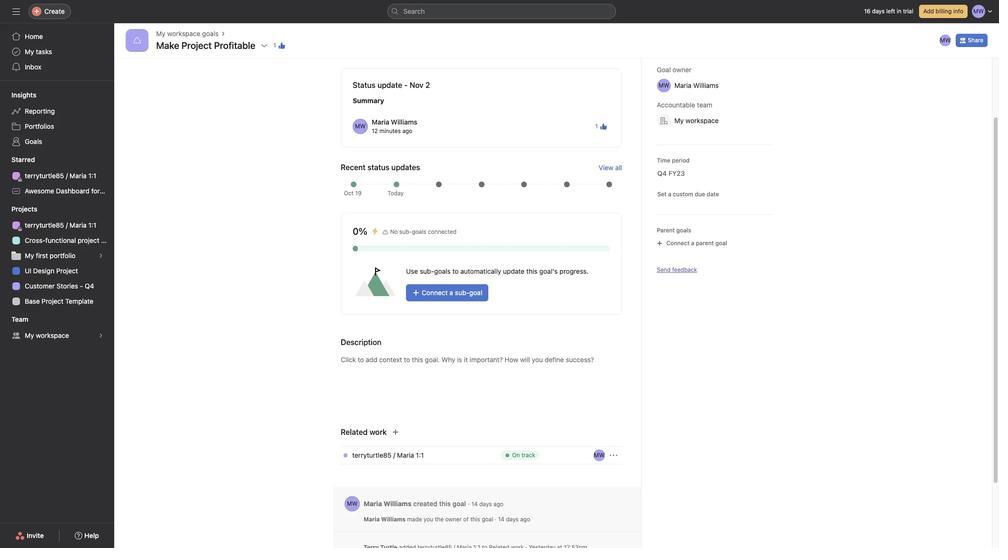 Task type: locate. For each thing, give the bounding box(es) containing it.
2 vertical spatial project
[[42, 298, 63, 306]]

16 days left in trial
[[864, 8, 913, 15]]

period
[[672, 157, 690, 164]]

goal right parent
[[715, 240, 727, 247]]

1 vertical spatial ·
[[495, 516, 497, 524]]

my down the accountable
[[675, 117, 684, 125]]

oct 19
[[344, 190, 362, 197]]

- right stories
[[80, 282, 83, 290]]

in
[[897, 8, 902, 15]]

workspace for my workspace link
[[36, 332, 69, 340]]

insights button
[[0, 90, 36, 100]]

1 vertical spatial sub-
[[420, 268, 434, 276]]

no
[[390, 228, 398, 236]]

1 vertical spatial connect
[[422, 289, 448, 297]]

maria williams link
[[372, 118, 417, 126], [364, 500, 412, 508], [364, 516, 406, 524]]

0 vertical spatial terryturtle85 / maria 1:1
[[25, 172, 96, 180]]

/ inside the starred element
[[66, 172, 68, 180]]

create
[[44, 7, 65, 15]]

owner left of
[[445, 516, 462, 524]]

0 horizontal spatial days
[[479, 501, 492, 508]]

0 horizontal spatial -
[[80, 282, 83, 290]]

workspace inside dropdown button
[[686, 117, 719, 125]]

time period
[[657, 157, 690, 164]]

of
[[463, 516, 469, 524]]

search button
[[387, 4, 616, 19]]

1 vertical spatial ago
[[494, 501, 504, 508]]

on
[[512, 452, 520, 459]]

williams up the team
[[693, 81, 719, 89]]

1 horizontal spatial owner
[[673, 66, 692, 74]]

terryturtle85 / maria 1:1
[[25, 172, 96, 180], [25, 221, 96, 229], [352, 452, 424, 460]]

0 horizontal spatial q4
[[85, 282, 94, 290]]

this
[[526, 268, 538, 276], [439, 500, 451, 508], [470, 516, 480, 524]]

my inside teams element
[[25, 332, 34, 340]]

1 vertical spatial project
[[56, 267, 78, 275]]

1 vertical spatial terryturtle85 / maria 1:1
[[25, 221, 96, 229]]

1 horizontal spatial 14
[[498, 516, 504, 524]]

1 horizontal spatial update
[[503, 268, 525, 276]]

2 vertical spatial 1:1
[[416, 452, 424, 460]]

1 horizontal spatial ago
[[494, 501, 504, 508]]

workspace for my workspace dropdown button
[[686, 117, 719, 125]]

2 vertical spatial a
[[450, 289, 453, 297]]

goals left to
[[434, 268, 451, 276]]

williams up made
[[384, 500, 412, 508]]

0 vertical spatial my workspace
[[675, 117, 719, 125]]

1 vertical spatial /
[[66, 221, 68, 229]]

1 vertical spatial 1:1
[[88, 221, 96, 229]]

maria inside projects "element"
[[70, 221, 87, 229]]

recent
[[341, 163, 366, 172]]

1 horizontal spatial -
[[404, 81, 408, 89]]

my workspace down team
[[25, 332, 69, 340]]

0 vertical spatial 1:1
[[88, 172, 96, 180]]

my workspace
[[675, 117, 719, 125], [25, 332, 69, 340]]

1 vertical spatial owner
[[445, 516, 462, 524]]

connected
[[428, 228, 457, 236]]

0 horizontal spatial connect
[[422, 289, 448, 297]]

0 horizontal spatial workspace
[[36, 332, 69, 340]]

2 horizontal spatial days
[[872, 8, 885, 15]]

goal owner
[[657, 66, 692, 74]]

0 vertical spatial -
[[404, 81, 408, 89]]

1 vertical spatial this
[[439, 500, 451, 508]]

1 horizontal spatial connect
[[666, 240, 690, 247]]

1 vertical spatial days
[[479, 501, 492, 508]]

2 vertical spatial terryturtle85
[[352, 452, 391, 460]]

1 vertical spatial maria williams link
[[364, 500, 412, 508]]

terryturtle85 up awesome on the top of page
[[25, 172, 64, 180]]

1 inside the latest status update element
[[595, 123, 598, 130]]

terryturtle85 / maria 1:1 link up the functional
[[6, 218, 109, 233]]

0 vertical spatial 14
[[471, 501, 478, 508]]

goal down automatically
[[469, 289, 482, 297]]

this up maria williams made you the owner of this goal · 14 days ago
[[439, 500, 451, 508]]

terryturtle85 / maria 1:1 link
[[6, 169, 109, 184], [6, 218, 109, 233], [352, 451, 486, 461]]

0 horizontal spatial owner
[[445, 516, 462, 524]]

1 vertical spatial mw button
[[593, 450, 606, 462]]

0 vertical spatial 1 button
[[271, 39, 289, 52]]

williams for maria williams made you the owner of this goal · 14 days ago
[[381, 516, 406, 524]]

terryturtle85 up cross-
[[25, 221, 64, 229]]

project up stories
[[56, 267, 78, 275]]

2 vertical spatial /
[[393, 452, 395, 460]]

1:1 for for
[[88, 172, 96, 180]]

0 horizontal spatial sub-
[[399, 228, 412, 236]]

my inside projects "element"
[[25, 252, 34, 260]]

0 vertical spatial a
[[668, 191, 671, 198]]

project down customer stories - q4 link
[[42, 298, 63, 306]]

terryturtle85
[[25, 172, 64, 180], [25, 221, 64, 229], [352, 452, 391, 460]]

2 vertical spatial this
[[470, 516, 480, 524]]

2 horizontal spatial sub-
[[455, 289, 469, 297]]

this left the goal's
[[526, 268, 538, 276]]

dashboard
[[56, 187, 89, 195]]

base
[[25, 298, 40, 306]]

maria inside dropdown button
[[675, 81, 692, 89]]

connect inside "button"
[[666, 240, 690, 247]]

1 vertical spatial my workspace
[[25, 332, 69, 340]]

0 horizontal spatial update
[[377, 81, 402, 89]]

update right automatically
[[503, 268, 525, 276]]

maria williams
[[675, 81, 719, 89]]

maria williams link left made
[[364, 516, 406, 524]]

- left nov 2
[[404, 81, 408, 89]]

automatically
[[460, 268, 501, 276]]

0 vertical spatial 1
[[273, 42, 276, 49]]

/ up dashboard
[[66, 172, 68, 180]]

1:1 inside the starred element
[[88, 172, 96, 180]]

1 horizontal spatial sub-
[[420, 268, 434, 276]]

connect inside button
[[422, 289, 448, 297]]

project inside base project template "link"
[[42, 298, 63, 306]]

days
[[872, 8, 885, 15], [479, 501, 492, 508], [506, 516, 519, 524]]

1 vertical spatial terryturtle85 / maria 1:1 link
[[6, 218, 109, 233]]

connect a sub-goal button
[[406, 285, 489, 302]]

goals up "make project profitable"
[[202, 30, 219, 38]]

sub- right use
[[420, 268, 434, 276]]

update right status
[[377, 81, 402, 89]]

project inside ui design project link
[[56, 267, 78, 275]]

- for stories
[[80, 282, 83, 290]]

0 vertical spatial update
[[377, 81, 402, 89]]

1:1 inside projects "element"
[[88, 221, 96, 229]]

- inside projects "element"
[[80, 282, 83, 290]]

send feedback
[[657, 267, 697, 274]]

workspace up make in the left of the page
[[167, 30, 200, 38]]

2 vertical spatial sub-
[[455, 289, 469, 297]]

2 vertical spatial mw button
[[345, 497, 360, 512]]

goals
[[202, 30, 219, 38], [676, 227, 691, 234], [412, 228, 426, 236], [434, 268, 451, 276]]

ago inside maria williams 12 minutes ago
[[402, 128, 412, 135]]

0 vertical spatial sub-
[[399, 228, 412, 236]]

2 horizontal spatial this
[[526, 268, 538, 276]]

my for my tasks link
[[25, 48, 34, 56]]

1 vertical spatial 1 button
[[592, 120, 610, 133]]

1 button right show options image on the top left
[[271, 39, 289, 52]]

2 vertical spatial ago
[[520, 516, 530, 524]]

1 horizontal spatial 1
[[595, 123, 598, 130]]

q4 up template
[[85, 282, 94, 290]]

williams inside maria williams dropdown button
[[693, 81, 719, 89]]

0 vertical spatial q4
[[657, 169, 667, 178]]

2 vertical spatial terryturtle85 / maria 1:1
[[352, 452, 424, 460]]

portfolio
[[50, 252, 76, 260]]

1 horizontal spatial days
[[506, 516, 519, 524]]

sub-
[[399, 228, 412, 236], [420, 268, 434, 276], [455, 289, 469, 297]]

summary
[[353, 97, 384, 105]]

1:1
[[88, 172, 96, 180], [88, 221, 96, 229], [416, 452, 424, 460]]

project right new
[[117, 187, 139, 195]]

terryturtle85 / maria 1:1 link down add supporting work icon
[[352, 451, 486, 461]]

terryturtle85 / maria 1:1 link up dashboard
[[6, 169, 109, 184]]

2 vertical spatial workspace
[[36, 332, 69, 340]]

terryturtle85 / maria 1:1 up the functional
[[25, 221, 96, 229]]

/ down add supporting work icon
[[393, 452, 395, 460]]

0 horizontal spatial 14
[[471, 501, 478, 508]]

my workspace inside dropdown button
[[675, 117, 719, 125]]

1 vertical spatial workspace
[[686, 117, 719, 125]]

search list box
[[387, 4, 616, 19]]

sub- right no
[[399, 228, 412, 236]]

connect for connect a sub-goal
[[422, 289, 448, 297]]

· up of
[[468, 500, 470, 508]]

a for sub-
[[450, 289, 453, 297]]

workspace down base project template "link"
[[36, 332, 69, 340]]

- inside the latest status update element
[[404, 81, 408, 89]]

days right 16
[[872, 8, 885, 15]]

0 vertical spatial project
[[117, 187, 139, 195]]

0 vertical spatial days
[[872, 8, 885, 15]]

1 horizontal spatial 1 button
[[592, 120, 610, 133]]

add
[[923, 8, 934, 15]]

terryturtle85 / maria 1:1 down add supporting work icon
[[352, 452, 424, 460]]

my workspace for my workspace link
[[25, 332, 69, 340]]

goal inside button
[[469, 289, 482, 297]]

awesome
[[25, 187, 54, 195]]

maria williams link up made
[[364, 500, 412, 508]]

0 horizontal spatial ·
[[468, 500, 470, 508]]

q4 fy23 button
[[651, 165, 701, 182]]

owner
[[673, 66, 692, 74], [445, 516, 462, 524]]

williams
[[693, 81, 719, 89], [391, 118, 417, 126], [384, 500, 412, 508], [381, 516, 406, 524]]

0 vertical spatial /
[[66, 172, 68, 180]]

terryturtle85 / maria 1:1 up awesome dashboard for new project link
[[25, 172, 96, 180]]

0 horizontal spatial my workspace
[[25, 332, 69, 340]]

track
[[522, 452, 535, 459]]

my up make in the left of the page
[[156, 30, 165, 38]]

q4 down 'time' at the right top of the page
[[657, 169, 667, 178]]

1
[[273, 42, 276, 49], [595, 123, 598, 130]]

a down to
[[450, 289, 453, 297]]

0 vertical spatial terryturtle85
[[25, 172, 64, 180]]

1 horizontal spatial ·
[[495, 516, 497, 524]]

2 vertical spatial days
[[506, 516, 519, 524]]

williams for maria williams
[[693, 81, 719, 89]]

goals
[[25, 138, 42, 146]]

awesome dashboard for new project
[[25, 187, 139, 195]]

ago
[[402, 128, 412, 135], [494, 501, 504, 508], [520, 516, 530, 524]]

0 horizontal spatial this
[[439, 500, 451, 508]]

days right of
[[506, 516, 519, 524]]

/ inside projects "element"
[[66, 221, 68, 229]]

days up maria williams made you the owner of this goal · 14 days ago
[[479, 501, 492, 508]]

1 horizontal spatial q4
[[657, 169, 667, 178]]

williams up minutes
[[391, 118, 417, 126]]

help
[[84, 532, 99, 540]]

1 horizontal spatial mw button
[[593, 450, 606, 462]]

williams for maria williams 12 minutes ago
[[391, 118, 417, 126]]

projects button
[[0, 205, 37, 214]]

1 horizontal spatial my workspace
[[675, 117, 719, 125]]

mw inside the latest status update element
[[355, 123, 366, 130]]

1 vertical spatial terryturtle85
[[25, 221, 64, 229]]

my workspace down the team
[[675, 117, 719, 125]]

0 vertical spatial maria williams link
[[372, 118, 417, 126]]

14 right of
[[498, 516, 504, 524]]

for
[[91, 187, 100, 195]]

my tasks
[[25, 48, 52, 56]]

terryturtle85 inside the starred element
[[25, 172, 64, 180]]

terryturtle85 / maria 1:1 inside projects "element"
[[25, 221, 96, 229]]

terryturtle85 inside projects "element"
[[25, 221, 64, 229]]

maria williams created this goal · 14 days ago
[[364, 500, 504, 508]]

project
[[117, 187, 139, 195], [56, 267, 78, 275], [42, 298, 63, 306]]

goals inside the my workspace goals link
[[202, 30, 219, 38]]

0 horizontal spatial 1
[[273, 42, 276, 49]]

my workspace goals link
[[156, 29, 219, 39]]

owner right goal
[[673, 66, 692, 74]]

view all
[[599, 164, 622, 172]]

1 vertical spatial 1
[[595, 123, 598, 130]]

a inside "button"
[[691, 240, 694, 247]]

2 vertical spatial terryturtle85 / maria 1:1 link
[[352, 451, 486, 461]]

workspace inside teams element
[[36, 332, 69, 340]]

my for my workspace dropdown button
[[675, 117, 684, 125]]

0 vertical spatial this
[[526, 268, 538, 276]]

my inside global element
[[25, 48, 34, 56]]

workspace down the team
[[686, 117, 719, 125]]

· right of
[[495, 516, 497, 524]]

goal
[[657, 66, 671, 74]]

maria williams link for 12
[[372, 118, 417, 126]]

0 vertical spatial mw button
[[939, 34, 952, 47]]

a for parent
[[691, 240, 694, 247]]

add billing info
[[923, 8, 963, 15]]

2 horizontal spatial workspace
[[686, 117, 719, 125]]

0 vertical spatial ·
[[468, 500, 470, 508]]

2 horizontal spatial mw button
[[939, 34, 952, 47]]

hide sidebar image
[[12, 8, 20, 15]]

1 vertical spatial -
[[80, 282, 83, 290]]

a left parent
[[691, 240, 694, 247]]

project inside awesome dashboard for new project link
[[117, 187, 139, 195]]

0 vertical spatial terryturtle85 / maria 1:1 link
[[6, 169, 109, 184]]

project profitable
[[181, 40, 255, 51]]

update
[[377, 81, 402, 89], [503, 268, 525, 276]]

sub- down to
[[455, 289, 469, 297]]

terryturtle85 down related work
[[352, 452, 391, 460]]

q4 inside customer stories - q4 link
[[85, 282, 94, 290]]

0 horizontal spatial a
[[450, 289, 453, 297]]

my inside dropdown button
[[675, 117, 684, 125]]

1 button up view
[[592, 120, 610, 133]]

terryturtle85 / maria 1:1 link for dashboard
[[6, 169, 109, 184]]

maria williams 12 minutes ago
[[372, 118, 417, 135]]

1 button
[[271, 39, 289, 52], [592, 120, 610, 133]]

2 horizontal spatial a
[[691, 240, 694, 247]]

my down team
[[25, 332, 34, 340]]

/ up cross-functional project plan
[[66, 221, 68, 229]]

made
[[407, 516, 422, 524]]

williams for maria williams created this goal · 14 days ago
[[384, 500, 412, 508]]

goals left connected
[[412, 228, 426, 236]]

starred element
[[0, 151, 139, 201]]

1 vertical spatial update
[[503, 268, 525, 276]]

a for custom
[[668, 191, 671, 198]]

terryturtle85 / maria 1:1 for dashboard
[[25, 172, 96, 180]]

ui design project link
[[6, 264, 109, 279]]

/
[[66, 172, 68, 180], [66, 221, 68, 229], [393, 452, 395, 460]]

description
[[341, 338, 382, 347]]

mw button
[[939, 34, 952, 47], [593, 450, 606, 462], [345, 497, 360, 512]]

terryturtle85 / maria 1:1 inside the starred element
[[25, 172, 96, 180]]

billing
[[936, 8, 952, 15]]

sub- for no
[[399, 228, 412, 236]]

tasks
[[36, 48, 52, 56]]

maria inside maria williams 12 minutes ago
[[372, 118, 389, 126]]

0 vertical spatial ago
[[402, 128, 412, 135]]

0 horizontal spatial ago
[[402, 128, 412, 135]]

williams inside maria williams 12 minutes ago
[[391, 118, 417, 126]]

·
[[468, 500, 470, 508], [495, 516, 497, 524]]

1 horizontal spatial workspace
[[167, 30, 200, 38]]

connect a parent goal
[[666, 240, 727, 247]]

0 vertical spatial connect
[[666, 240, 690, 247]]

maria williams link up minutes
[[372, 118, 417, 126]]

this right of
[[470, 516, 480, 524]]

my left tasks
[[25, 48, 34, 56]]

add supporting work image
[[392, 429, 399, 437]]

williams left made
[[381, 516, 406, 524]]

my workspace inside teams element
[[25, 332, 69, 340]]

14 inside maria williams created this goal · 14 days ago
[[471, 501, 478, 508]]

1 horizontal spatial a
[[668, 191, 671, 198]]

maria williams link inside the latest status update element
[[372, 118, 417, 126]]

a
[[668, 191, 671, 198], [691, 240, 694, 247], [450, 289, 453, 297]]

0 horizontal spatial 1 button
[[271, 39, 289, 52]]

my workspace for my workspace dropdown button
[[675, 117, 719, 125]]

1 vertical spatial a
[[691, 240, 694, 247]]

my left first
[[25, 252, 34, 260]]

my first portfolio link
[[6, 248, 109, 264]]

a right set
[[668, 191, 671, 198]]

14 up maria williams made you the owner of this goal · 14 days ago
[[471, 501, 478, 508]]



Task type: vqa. For each thing, say whether or not it's contained in the screenshot.
billing at the right top
yes



Task type: describe. For each thing, give the bounding box(es) containing it.
starred button
[[0, 155, 35, 165]]

use
[[406, 268, 418, 276]]

minutes
[[379, 128, 401, 135]]

fy23
[[669, 169, 685, 178]]

insights
[[11, 91, 36, 99]]

left
[[886, 8, 895, 15]]

home link
[[6, 29, 109, 44]]

view
[[599, 164, 614, 172]]

goal right of
[[482, 516, 493, 524]]

q4 inside q4 fy23 'dropdown button'
[[657, 169, 667, 178]]

projects
[[11, 205, 37, 213]]

global element
[[0, 23, 114, 80]]

goals for my workspace goals
[[202, 30, 219, 38]]

team
[[11, 316, 28, 324]]

customer
[[25, 282, 55, 290]]

goals link
[[6, 134, 109, 149]]

recent status updates
[[341, 163, 420, 172]]

terryturtle85 for cross-
[[25, 221, 64, 229]]

info
[[953, 8, 963, 15]]

1 for left 1 button
[[273, 42, 276, 49]]

awesome dashboard for new project link
[[6, 184, 139, 199]]

0%
[[353, 226, 367, 237]]

maria inside the starred element
[[70, 172, 87, 180]]

goals for no sub-goals connected
[[412, 228, 426, 236]]

goal's
[[539, 268, 558, 276]]

see details, my first portfolio image
[[98, 253, 104, 259]]

see details, my workspace image
[[98, 333, 104, 339]]

status update - nov 2
[[353, 81, 430, 89]]

today
[[388, 190, 404, 197]]

ui
[[25, 267, 31, 275]]

make project profitable
[[156, 40, 255, 51]]

latest status update element
[[341, 69, 622, 148]]

my first portfolio
[[25, 252, 76, 260]]

q4 fy23
[[657, 169, 685, 178]]

nov 2
[[410, 81, 430, 89]]

team button
[[0, 315, 28, 325]]

send
[[657, 267, 671, 274]]

new
[[102, 187, 115, 195]]

progress.
[[560, 268, 589, 276]]

home
[[25, 32, 43, 40]]

maria williams link for created
[[364, 500, 412, 508]]

accountable team
[[657, 101, 712, 109]]

1 for 1 button inside the latest status update element
[[595, 123, 598, 130]]

to
[[452, 268, 459, 276]]

set a custom due date button
[[655, 190, 721, 199]]

reporting link
[[6, 104, 109, 119]]

/ for dashboard
[[66, 172, 68, 180]]

terryturtle85 for awesome
[[25, 172, 64, 180]]

time
[[657, 157, 670, 164]]

set a custom due date
[[657, 191, 719, 198]]

customer stories - q4
[[25, 282, 94, 290]]

my workspace link
[[6, 328, 109, 344]]

connect for connect a parent goal
[[666, 240, 690, 247]]

sub- inside button
[[455, 289, 469, 297]]

terryturtle85 / maria 1:1 link for functional
[[6, 218, 109, 233]]

teams element
[[0, 311, 114, 346]]

search
[[403, 7, 425, 15]]

insights element
[[0, 87, 114, 151]]

reporting
[[25, 107, 55, 115]]

inbox link
[[6, 60, 109, 75]]

2 vertical spatial maria williams link
[[364, 516, 406, 524]]

all
[[615, 164, 622, 172]]

share button
[[956, 34, 988, 47]]

first
[[36, 252, 48, 260]]

ago inside maria williams created this goal · 14 days ago
[[494, 501, 504, 508]]

my tasks link
[[6, 44, 109, 60]]

my for my first portfolio link on the left
[[25, 252, 34, 260]]

parent
[[657, 227, 675, 234]]

custom
[[673, 191, 693, 198]]

my workspace button
[[653, 112, 734, 129]]

base project template link
[[6, 294, 109, 309]]

base project template
[[25, 298, 93, 306]]

you
[[424, 516, 433, 524]]

goal up of
[[453, 500, 466, 508]]

on track
[[512, 452, 535, 459]]

0 vertical spatial owner
[[673, 66, 692, 74]]

0 vertical spatial workspace
[[167, 30, 200, 38]]

1:1 for project
[[88, 221, 96, 229]]

1 button inside the latest status update element
[[592, 120, 610, 133]]

make
[[156, 40, 179, 51]]

projects element
[[0, 201, 114, 311]]

oct
[[344, 190, 354, 197]]

parent
[[696, 240, 714, 247]]

stories
[[57, 282, 78, 290]]

cross-
[[25, 237, 45, 245]]

show options image
[[260, 42, 268, 50]]

cross-functional project plan link
[[6, 233, 114, 248]]

my workspace goals
[[156, 30, 219, 38]]

created
[[413, 500, 437, 508]]

customer stories - q4 link
[[6, 279, 109, 294]]

goal inside "button"
[[715, 240, 727, 247]]

days inside maria williams created this goal · 14 days ago
[[479, 501, 492, 508]]

my for my workspace link
[[25, 332, 34, 340]]

plan
[[101, 237, 114, 245]]

portfolios link
[[6, 119, 109, 134]]

16
[[864, 8, 871, 15]]

send feedback link
[[657, 266, 697, 275]]

no sub-goals connected
[[390, 228, 457, 236]]

maria williams button
[[653, 77, 735, 94]]

sub- for use
[[420, 268, 434, 276]]

template
[[65, 298, 93, 306]]

parent goals
[[657, 227, 691, 234]]

use sub-goals to automatically update this goal's progress.
[[406, 268, 589, 276]]

0 horizontal spatial mw button
[[345, 497, 360, 512]]

functional
[[45, 237, 76, 245]]

share
[[968, 37, 983, 44]]

status updates
[[368, 163, 420, 172]]

show options image
[[610, 452, 617, 460]]

1 horizontal spatial this
[[470, 516, 480, 524]]

2 horizontal spatial ago
[[520, 516, 530, 524]]

/ for functional
[[66, 221, 68, 229]]

help button
[[69, 528, 105, 545]]

terryturtle85 / maria 1:1 for functional
[[25, 221, 96, 229]]

- for update
[[404, 81, 408, 89]]

ui design project
[[25, 267, 78, 275]]

goals up connect a parent goal "button"
[[676, 227, 691, 234]]

maria williams made you the owner of this goal · 14 days ago
[[364, 516, 530, 524]]

goals for use sub-goals to automatically update this goal's progress.
[[434, 268, 451, 276]]

portfolios
[[25, 122, 54, 130]]

invite
[[27, 532, 44, 540]]

trial
[[903, 8, 913, 15]]

1 vertical spatial 14
[[498, 516, 504, 524]]

set
[[657, 191, 667, 198]]



